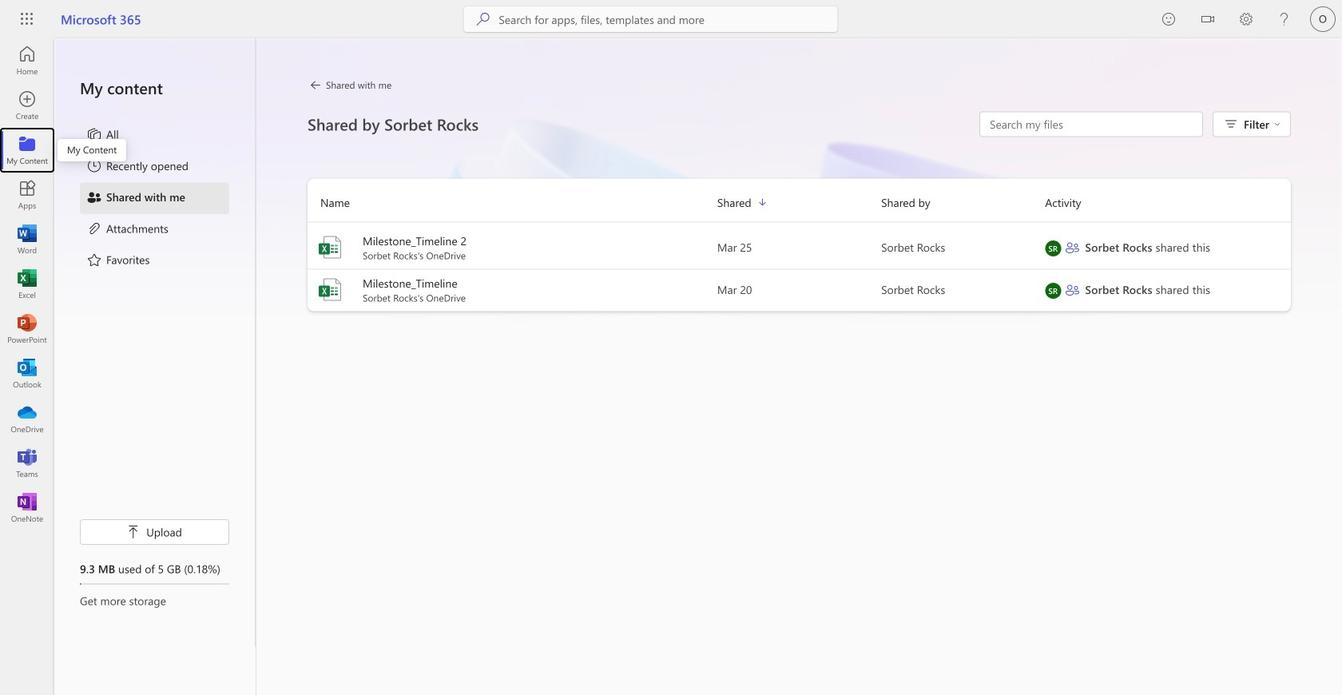 Task type: locate. For each thing, give the bounding box(es) containing it.
activity, column 4 of 4 column header
[[1046, 190, 1292, 215]]

onedrive image
[[19, 411, 35, 427]]

menu
[[80, 120, 229, 277]]

application
[[0, 38, 1343, 695]]

banner
[[0, 0, 1343, 41]]

apps image
[[19, 187, 35, 203]]

row
[[308, 190, 1292, 223]]

navigation
[[0, 38, 54, 531]]

menu inside my content left pane navigation navigation
[[80, 120, 229, 277]]

my content left pane navigation navigation
[[54, 38, 256, 647]]

excel image for name milestone_timeline cell
[[317, 277, 343, 303]]

name milestone_timeline cell
[[308, 275, 718, 304]]

excel image inside name milestone_timeline cell
[[317, 277, 343, 303]]

Search my files text field
[[989, 116, 1195, 132]]

excel image inside "name milestone_timeline 2" cell
[[317, 235, 343, 260]]

None search field
[[464, 6, 838, 32]]

Search box. Suggestions appear as you type. search field
[[499, 6, 838, 32]]

onenote image
[[19, 500, 35, 516]]

excel image
[[317, 235, 343, 260], [19, 277, 35, 293], [317, 277, 343, 303]]

tooltip
[[58, 139, 126, 161]]



Task type: vqa. For each thing, say whether or not it's contained in the screenshot.
hertz
no



Task type: describe. For each thing, give the bounding box(es) containing it.
my content image
[[19, 142, 35, 158]]

teams image
[[19, 456, 35, 472]]

home image
[[19, 53, 35, 69]]

name milestone_timeline 2 cell
[[308, 233, 718, 262]]

outlook image
[[19, 366, 35, 382]]

create image
[[19, 98, 35, 113]]

displaying 2 out of 19 files. status
[[980, 111, 1204, 137]]

word image
[[19, 232, 35, 248]]

excel image for "name milestone_timeline 2" cell
[[317, 235, 343, 260]]

powerpoint image
[[19, 321, 35, 337]]



